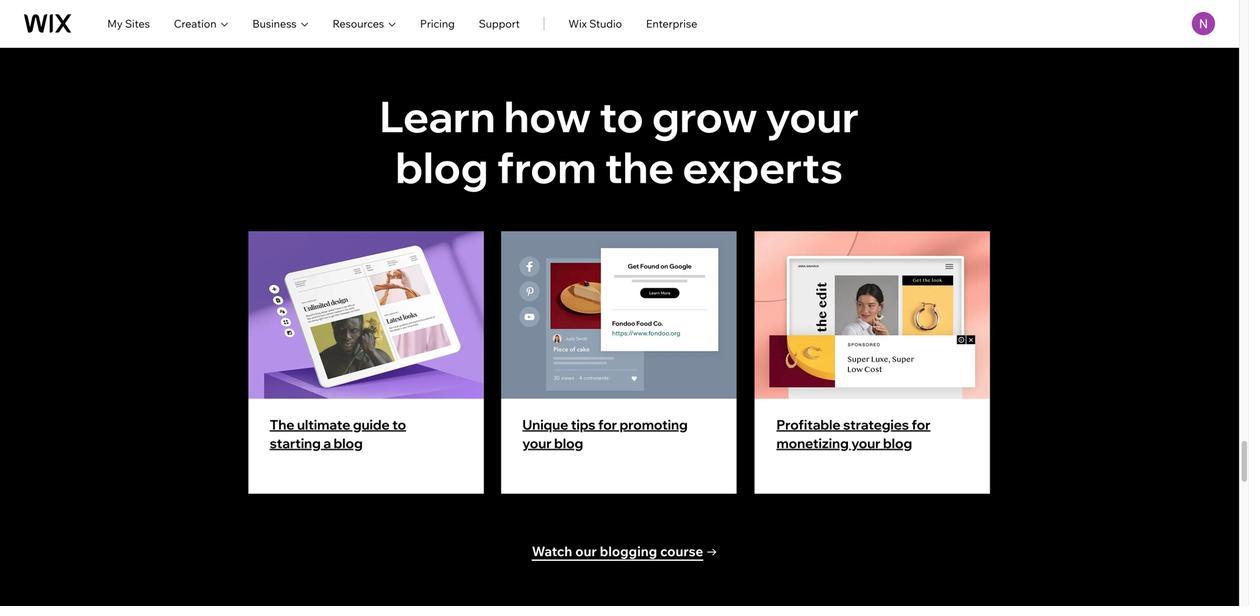 Task type: locate. For each thing, give the bounding box(es) containing it.
enterprise link
[[646, 16, 697, 32]]

profitable
[[777, 417, 841, 433]]

guide
[[353, 417, 390, 433]]

there are two seo panes. one features an image of a slice of cheesecake. the other has a header: get found on google. image
[[501, 231, 737, 399]]

resources
[[333, 17, 384, 30]]

studio
[[589, 17, 622, 30]]

starting
[[270, 435, 321, 452]]

0 horizontal spatial to
[[392, 417, 406, 433]]

from
[[497, 140, 597, 194]]

unique tips for promoting your blog
[[522, 417, 688, 452]]

0 vertical spatial to
[[599, 89, 644, 143]]

your for learn how to grow your blog from the experts
[[766, 89, 859, 143]]

0 horizontal spatial for
[[598, 417, 617, 433]]

the
[[270, 417, 294, 433]]

profitable strategies for monetizing your blog
[[777, 417, 931, 452]]

promoting
[[620, 417, 688, 433]]

your
[[766, 89, 859, 143], [522, 435, 552, 452], [851, 435, 881, 452]]

homepage of a design blog shown on a tablet. there are 2 articles, some abstract design and an image of a man holding flowers. image
[[248, 231, 484, 399]]

blog for profitable
[[883, 435, 912, 452]]

business button
[[252, 16, 309, 32]]

tips
[[571, 417, 596, 433]]

your inside the learn how to grow your blog from the experts
[[766, 89, 859, 143]]

grow
[[652, 89, 757, 143]]

watch
[[532, 543, 572, 560]]

blog
[[395, 140, 489, 194], [334, 435, 363, 452], [554, 435, 583, 452], [883, 435, 912, 452]]

our
[[575, 543, 597, 560]]

to
[[599, 89, 644, 143], [392, 417, 406, 433]]

1 horizontal spatial for
[[912, 417, 931, 433]]

blog inside profitable strategies for monetizing your blog
[[883, 435, 912, 452]]

to inside the ultimate guide to starting a blog
[[392, 417, 406, 433]]

creation
[[174, 17, 217, 30]]

1 vertical spatial to
[[392, 417, 406, 433]]

creation button
[[174, 16, 228, 32]]

for right strategies
[[912, 417, 931, 433]]

a
[[323, 435, 331, 452]]

your inside unique tips for promoting your blog
[[522, 435, 552, 452]]

blog for unique
[[554, 435, 583, 452]]

2 for from the left
[[912, 417, 931, 433]]

for
[[598, 417, 617, 433], [912, 417, 931, 433]]

homepage of a stye blog. there is an image of a woman wearing jewelry and two other images of earrings. image
[[755, 231, 990, 399]]

support link
[[479, 16, 520, 32]]

your inside profitable strategies for monetizing your blog
[[851, 435, 881, 452]]

for inside unique tips for promoting your blog
[[598, 417, 617, 433]]

blog inside the ultimate guide to starting a blog
[[334, 435, 363, 452]]

blog inside unique tips for promoting your blog
[[554, 435, 583, 452]]

watch our blogging course link
[[531, 543, 717, 562]]

1 horizontal spatial to
[[599, 89, 644, 143]]

wix studio link
[[568, 16, 622, 32]]

my sites
[[107, 17, 150, 30]]

your for unique tips for promoting your blog
[[522, 435, 552, 452]]

course
[[660, 543, 703, 560]]

blog inside the learn how to grow your blog from the experts
[[395, 140, 489, 194]]

for right tips
[[598, 417, 617, 433]]

1 for from the left
[[598, 417, 617, 433]]

learn how to grow your blog from the experts
[[379, 89, 859, 194]]

for inside profitable strategies for monetizing your blog
[[912, 417, 931, 433]]

to inside the learn how to grow your blog from the experts
[[599, 89, 644, 143]]

blog for learn
[[395, 140, 489, 194]]



Task type: vqa. For each thing, say whether or not it's contained in the screenshot.
Learn how to grow your blog from the experts's your
yes



Task type: describe. For each thing, give the bounding box(es) containing it.
wix studio
[[568, 17, 622, 30]]

for for strategies
[[912, 417, 931, 433]]

strategies
[[843, 417, 909, 433]]

watch our blogging course
[[532, 543, 703, 560]]

my
[[107, 17, 123, 30]]

business
[[252, 17, 297, 30]]

sites
[[125, 17, 150, 30]]

profitable strategies for monetizing your blog link
[[777, 417, 931, 452]]

profile image image
[[1192, 12, 1215, 35]]

experts
[[683, 140, 843, 194]]

for for tips
[[598, 417, 617, 433]]

resources button
[[333, 16, 396, 32]]

my sites link
[[107, 16, 150, 32]]

how
[[504, 89, 591, 143]]

blogging
[[600, 543, 657, 560]]

the
[[605, 140, 674, 194]]

the ultimate guide to starting a blog link
[[270, 417, 406, 452]]

unique tips for promoting your blog link
[[522, 417, 688, 452]]

your for profitable strategies for monetizing your blog
[[851, 435, 881, 452]]

pricing link
[[420, 16, 455, 32]]

support
[[479, 17, 520, 30]]

pricing
[[420, 17, 455, 30]]

the ultimate guide to starting a blog
[[270, 417, 406, 452]]

ultimate
[[297, 417, 350, 433]]

monetizing
[[777, 435, 849, 452]]

learn
[[379, 89, 496, 143]]

wix
[[568, 17, 587, 30]]

enterprise
[[646, 17, 697, 30]]

unique
[[522, 417, 568, 433]]



